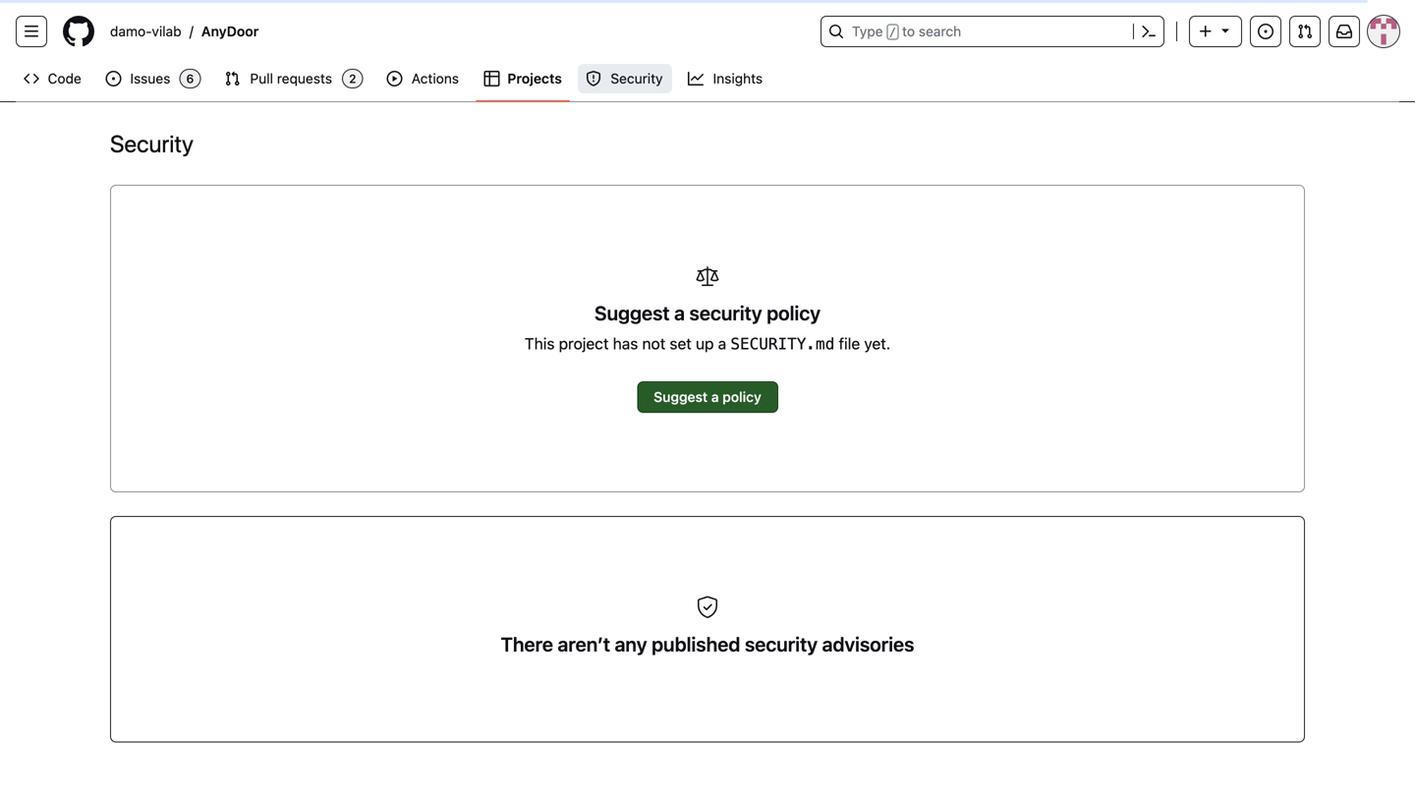 Task type: describe. For each thing, give the bounding box(es) containing it.
notifications image
[[1337, 24, 1353, 39]]

security link
[[578, 64, 673, 93]]

security.md
[[731, 335, 835, 353]]

1 vertical spatial a
[[718, 334, 727, 353]]

policy inside 'button'
[[723, 389, 762, 405]]

git pull request image for issue opened icon
[[224, 71, 240, 87]]

search
[[919, 23, 962, 39]]

shield check image
[[696, 596, 720, 619]]

there
[[501, 633, 553, 656]]

git pull request image for issue opened image
[[1298, 24, 1314, 39]]

suggest a security policy this project has not set up a security.md file yet.
[[525, 301, 891, 353]]

there aren't any published security advisories
[[501, 633, 915, 656]]

suggest for security
[[595, 301, 670, 324]]

code
[[48, 70, 81, 87]]

actions
[[412, 70, 459, 87]]

type
[[852, 23, 883, 39]]

insights link
[[680, 64, 773, 93]]

homepage image
[[63, 16, 94, 47]]

1 vertical spatial security
[[745, 633, 818, 656]]

not
[[643, 334, 666, 353]]

yet.
[[865, 334, 891, 353]]

vilab
[[152, 23, 182, 39]]

0 vertical spatial security
[[611, 70, 663, 87]]

2
[[349, 72, 356, 86]]

issue opened image
[[1259, 24, 1274, 39]]

play image
[[387, 71, 403, 87]]

this
[[525, 334, 555, 353]]

security inside the suggest a security policy this project has not set up a security.md file yet.
[[690, 301, 763, 324]]

actions link
[[379, 64, 468, 93]]

plus image
[[1199, 24, 1214, 39]]

insights
[[713, 70, 763, 87]]

code link
[[16, 64, 90, 93]]



Task type: vqa. For each thing, say whether or not it's contained in the screenshot.
1 to the middle
no



Task type: locate. For each thing, give the bounding box(es) containing it.
a for security
[[675, 301, 685, 324]]

file
[[839, 334, 861, 353]]

suggest up the has
[[595, 301, 670, 324]]

1 horizontal spatial policy
[[767, 301, 821, 324]]

/ inside type / to search
[[890, 26, 897, 39]]

projects
[[508, 70, 562, 87]]

1 horizontal spatial /
[[890, 26, 897, 39]]

a inside 'button'
[[712, 389, 719, 405]]

git pull request image left pull
[[224, 71, 240, 87]]

list containing damo-vilab / anydoor
[[102, 16, 809, 47]]

security
[[611, 70, 663, 87], [110, 130, 194, 157]]

1 vertical spatial policy
[[723, 389, 762, 405]]

suggest a policy
[[654, 389, 762, 405]]

has
[[613, 334, 638, 353]]

git pull request image
[[1298, 24, 1314, 39], [224, 71, 240, 87]]

0 vertical spatial suggest
[[595, 301, 670, 324]]

1 horizontal spatial git pull request image
[[1298, 24, 1314, 39]]

damo-
[[110, 23, 152, 39]]

suggest inside 'button'
[[654, 389, 708, 405]]

set
[[670, 334, 692, 353]]

0 vertical spatial security
[[690, 301, 763, 324]]

law image
[[696, 264, 720, 288]]

issue opened image
[[106, 71, 121, 87]]

0 vertical spatial policy
[[767, 301, 821, 324]]

a down up
[[712, 389, 719, 405]]

type / to search
[[852, 23, 962, 39]]

any
[[615, 633, 647, 656]]

projects link
[[476, 64, 570, 93]]

suggest for policy
[[654, 389, 708, 405]]

table image
[[484, 71, 500, 87]]

suggest
[[595, 301, 670, 324], [654, 389, 708, 405]]

a
[[675, 301, 685, 324], [718, 334, 727, 353], [712, 389, 719, 405]]

code image
[[24, 71, 39, 87]]

0 vertical spatial a
[[675, 301, 685, 324]]

git pull request image right issue opened image
[[1298, 24, 1314, 39]]

/ inside damo-vilab / anydoor
[[189, 23, 193, 39]]

0 vertical spatial git pull request image
[[1298, 24, 1314, 39]]

list
[[102, 16, 809, 47]]

up
[[696, 334, 714, 353]]

0 horizontal spatial git pull request image
[[224, 71, 240, 87]]

shield image
[[586, 71, 602, 87]]

damo-vilab / anydoor
[[110, 23, 259, 39]]

1 vertical spatial git pull request image
[[224, 71, 240, 87]]

policy up security.md
[[767, 301, 821, 324]]

1 horizontal spatial security
[[611, 70, 663, 87]]

0 horizontal spatial /
[[189, 23, 193, 39]]

anydoor
[[201, 23, 259, 39]]

/ left to
[[890, 26, 897, 39]]

2 vertical spatial a
[[712, 389, 719, 405]]

0 horizontal spatial policy
[[723, 389, 762, 405]]

project
[[559, 334, 609, 353]]

/
[[189, 23, 193, 39], [890, 26, 897, 39]]

aren't
[[558, 633, 611, 656]]

pull requests
[[250, 70, 332, 87]]

security down issues
[[110, 130, 194, 157]]

triangle down image
[[1218, 22, 1234, 38]]

suggest inside the suggest a security policy this project has not set up a security.md file yet.
[[595, 301, 670, 324]]

damo-vilab link
[[102, 16, 189, 47]]

anydoor link
[[193, 16, 267, 47]]

1 vertical spatial security
[[110, 130, 194, 157]]

published
[[652, 633, 741, 656]]

security right published
[[745, 633, 818, 656]]

to
[[903, 23, 915, 39]]

0 horizontal spatial security
[[110, 130, 194, 157]]

policy inside the suggest a security policy this project has not set up a security.md file yet.
[[767, 301, 821, 324]]

policy
[[767, 301, 821, 324], [723, 389, 762, 405]]

security right shield icon
[[611, 70, 663, 87]]

suggest a policy button
[[637, 381, 778, 413]]

graph image
[[688, 71, 704, 87]]

/ right the 'vilab'
[[189, 23, 193, 39]]

a up 'set'
[[675, 301, 685, 324]]

a right up
[[718, 334, 727, 353]]

pull
[[250, 70, 273, 87]]

issues
[[130, 70, 170, 87]]

advisories
[[823, 633, 915, 656]]

suggest down 'set'
[[654, 389, 708, 405]]

a for policy
[[712, 389, 719, 405]]

policy down security.md
[[723, 389, 762, 405]]

command palette image
[[1142, 24, 1157, 39]]

requests
[[277, 70, 332, 87]]

security up up
[[690, 301, 763, 324]]

security
[[690, 301, 763, 324], [745, 633, 818, 656]]

6
[[186, 72, 194, 86]]

1 vertical spatial suggest
[[654, 389, 708, 405]]



